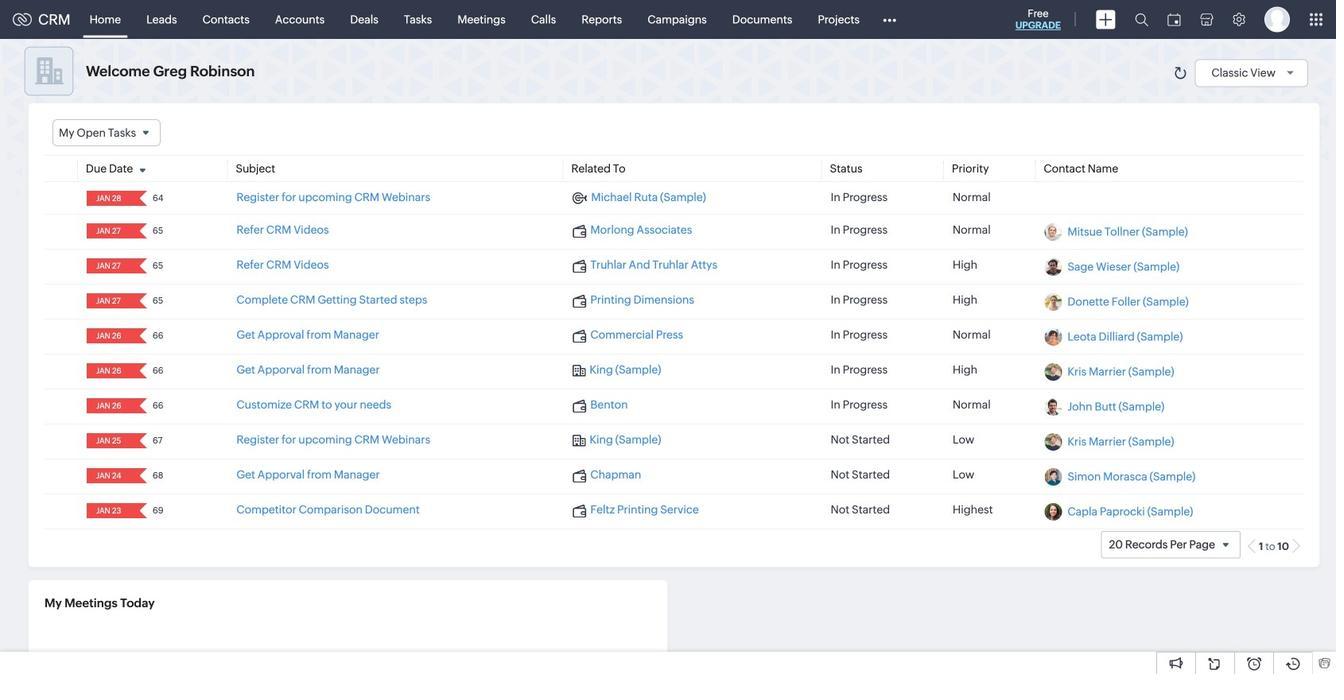 Task type: locate. For each thing, give the bounding box(es) containing it.
create menu element
[[1087, 0, 1126, 39]]

None field
[[53, 119, 161, 147], [91, 191, 129, 206], [91, 224, 129, 239], [91, 259, 129, 274], [91, 294, 129, 309], [91, 329, 129, 344], [91, 364, 129, 379], [91, 399, 129, 414], [91, 434, 129, 449], [91, 469, 129, 484], [91, 504, 129, 519], [53, 119, 161, 147], [91, 191, 129, 206], [91, 224, 129, 239], [91, 259, 129, 274], [91, 294, 129, 309], [91, 329, 129, 344], [91, 364, 129, 379], [91, 399, 129, 414], [91, 434, 129, 449], [91, 469, 129, 484], [91, 504, 129, 519]]

create menu image
[[1096, 10, 1116, 29]]

Other Modules field
[[873, 7, 907, 32]]

logo image
[[13, 13, 32, 26]]

calendar image
[[1168, 13, 1181, 26]]



Task type: describe. For each thing, give the bounding box(es) containing it.
search image
[[1135, 13, 1149, 26]]

profile image
[[1265, 7, 1290, 32]]

search element
[[1126, 0, 1158, 39]]

profile element
[[1255, 0, 1300, 39]]



Task type: vqa. For each thing, say whether or not it's contained in the screenshot.
Circuits
no



